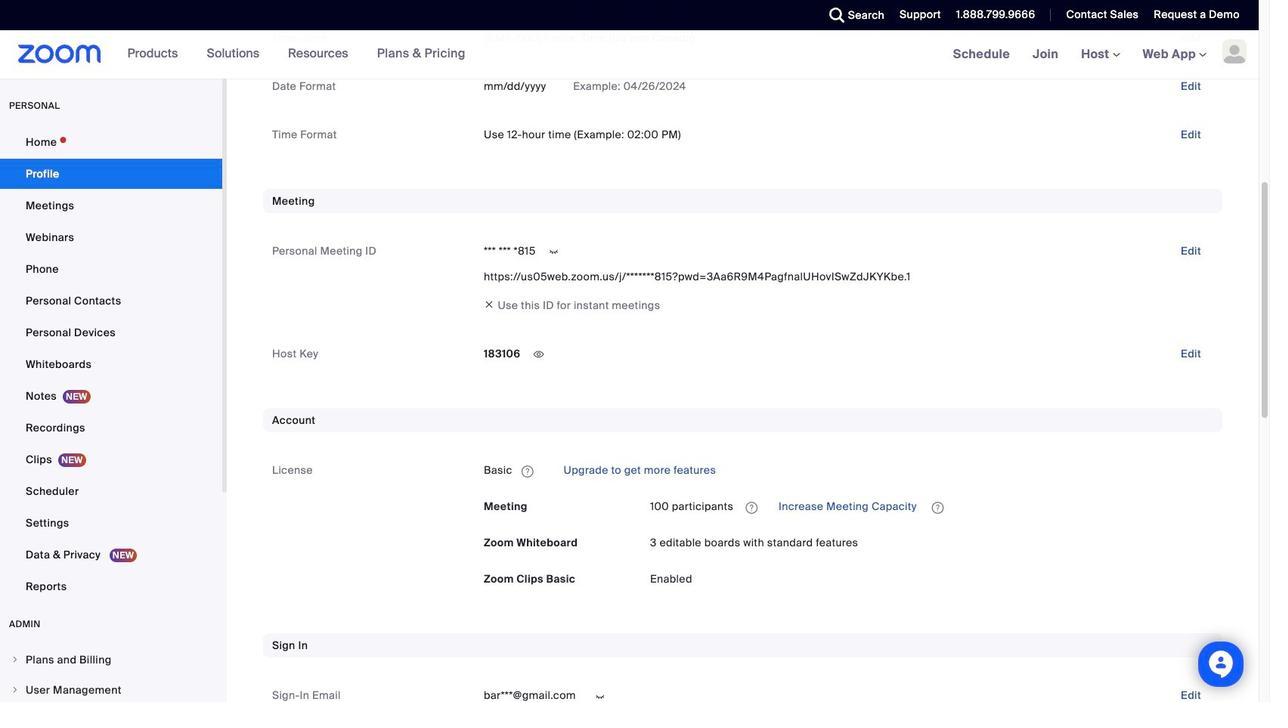 Task type: locate. For each thing, give the bounding box(es) containing it.
1 right image from the top
[[11, 656, 20, 665]]

admin menu menu
[[0, 646, 222, 703]]

hide host key image
[[527, 348, 551, 362]]

learn more about your license type image
[[520, 466, 535, 477]]

0 vertical spatial application
[[484, 459, 1214, 483]]

0 vertical spatial menu item
[[0, 646, 222, 675]]

right image for 1st menu item
[[11, 656, 20, 665]]

zoom logo image
[[18, 45, 101, 64]]

application
[[484, 459, 1214, 483], [650, 495, 1214, 519]]

show personal meeting id image
[[542, 245, 566, 259]]

0 vertical spatial right image
[[11, 656, 20, 665]]

profile picture image
[[1223, 39, 1247, 64]]

menu item
[[0, 646, 222, 675], [0, 676, 222, 703]]

1 menu item from the top
[[0, 646, 222, 675]]

2 right image from the top
[[11, 686, 20, 695]]

banner
[[0, 30, 1259, 79]]

meetings navigation
[[942, 30, 1259, 79]]

right image
[[11, 656, 20, 665], [11, 686, 20, 695]]

1 vertical spatial menu item
[[0, 676, 222, 703]]

1 vertical spatial right image
[[11, 686, 20, 695]]



Task type: describe. For each thing, give the bounding box(es) containing it.
product information navigation
[[101, 30, 477, 79]]

personal menu menu
[[0, 127, 222, 604]]

learn more about your meeting license image
[[741, 501, 763, 515]]

right image for 1st menu item from the bottom of the admin menu menu at left bottom
[[11, 686, 20, 695]]

1 vertical spatial application
[[650, 495, 1214, 519]]

2 menu item from the top
[[0, 676, 222, 703]]



Task type: vqa. For each thing, say whether or not it's contained in the screenshot.
top THE YOU
no



